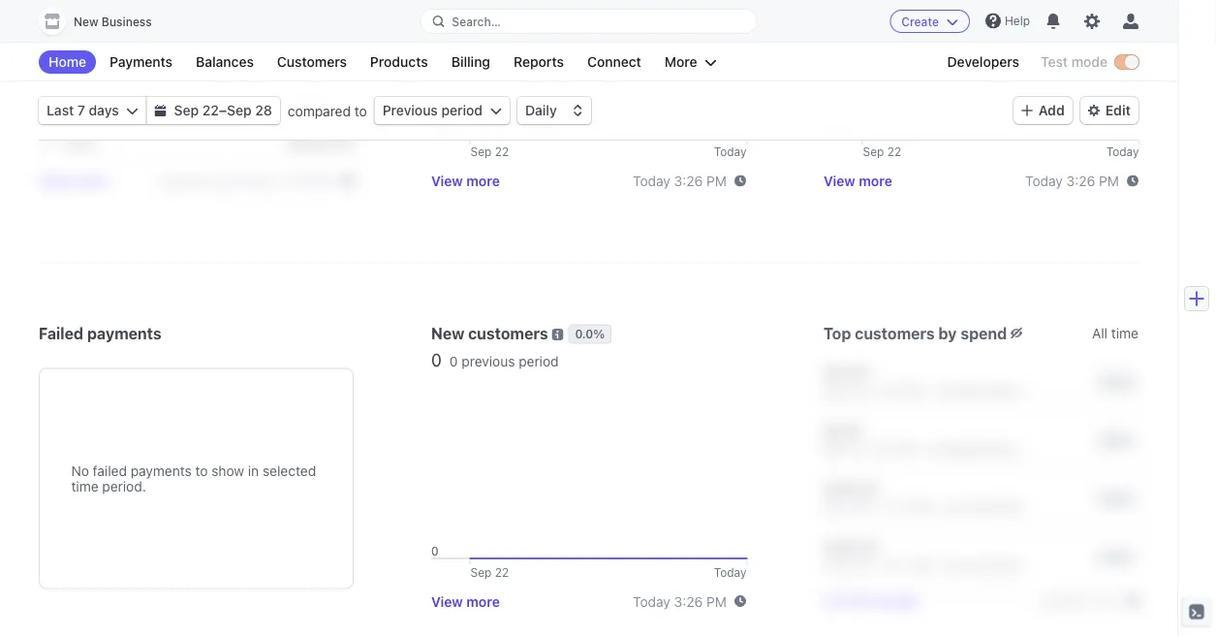 Task type: vqa. For each thing, say whether or not it's contained in the screenshot.
the bottom new
yes



Task type: locate. For each thing, give the bounding box(es) containing it.
pm
[[707, 173, 727, 189], [1100, 173, 1120, 189], [707, 593, 727, 609]]

new up the previous
[[431, 324, 465, 343]]

failed
[[39, 324, 83, 342]]

1 vertical spatial $5000.00
[[288, 135, 354, 151]]

svg image right svg image
[[155, 105, 166, 116]]

0 horizontal spatial period
[[442, 102, 483, 118]]

payments
[[87, 324, 162, 342], [131, 463, 192, 479]]

info image
[[552, 329, 564, 340]]

all time
[[1093, 325, 1139, 341]]

1 horizontal spatial customers
[[855, 324, 935, 342]]

create
[[902, 15, 939, 28]]

0 horizontal spatial sep
[[174, 102, 199, 118]]

create button
[[890, 10, 970, 33]]

last 7 days button
[[39, 97, 146, 124]]

toolbar containing add
[[1014, 97, 1139, 124]]

more button
[[655, 50, 727, 74]]

1 horizontal spatial svg image
[[491, 105, 502, 116]]

new
[[74, 15, 98, 29], [431, 324, 465, 343]]

1 horizontal spatial period
[[519, 353, 559, 369]]

$5000.00 down customers link
[[288, 92, 354, 108]]

today 3:26 pm
[[633, 173, 727, 189], [1026, 173, 1120, 189], [633, 593, 727, 609]]

period inside 0 0 previous period
[[519, 353, 559, 369]]

0 horizontal spatial 0
[[431, 349, 442, 370]]

compared to
[[288, 103, 367, 119]]

products link
[[361, 50, 438, 74]]

payments grid
[[39, 0, 354, 165]]

1 vertical spatial to
[[195, 463, 208, 479]]

period
[[442, 102, 483, 118], [519, 353, 559, 369]]

mode
[[1072, 54, 1108, 70]]

0 vertical spatial new
[[74, 15, 98, 29]]

more
[[74, 172, 107, 188], [467, 173, 500, 189], [859, 173, 893, 189], [467, 593, 500, 609]]

1 vertical spatial period
[[519, 353, 559, 369]]

in
[[248, 463, 259, 479]]

top
[[824, 324, 852, 342]]

view
[[39, 172, 71, 188], [431, 173, 463, 189], [824, 173, 856, 189], [431, 593, 463, 609]]

sep 22 – sep 28
[[174, 102, 272, 118]]

view more link
[[39, 172, 107, 188], [431, 173, 500, 189], [824, 173, 893, 189], [431, 593, 500, 609]]

–
[[219, 102, 227, 118]]

failed payments
[[39, 324, 162, 342]]

new business
[[74, 15, 152, 29]]

sep left 22 at top left
[[174, 102, 199, 118]]

new left business
[[74, 15, 98, 29]]

balances link
[[186, 50, 264, 74]]

svg image
[[155, 105, 166, 116], [491, 105, 502, 116]]

edit
[[1106, 102, 1132, 118]]

payments right failed
[[131, 463, 192, 479]]

cell
[[39, 5, 354, 25]]

all
[[1093, 325, 1108, 341]]

0 vertical spatial period
[[442, 102, 483, 118]]

new inside button
[[74, 15, 98, 29]]

days
[[89, 102, 119, 118]]

1 customers from the left
[[855, 324, 935, 342]]

1 vertical spatial new
[[431, 324, 465, 343]]

search…
[[452, 15, 501, 28]]

3:26
[[674, 173, 703, 189], [1067, 173, 1096, 189], [674, 593, 703, 609]]

1 horizontal spatial to
[[355, 103, 367, 119]]

0 vertical spatial $5000.00
[[288, 92, 354, 108]]

2 svg image from the left
[[491, 105, 502, 116]]

customers left by
[[855, 324, 935, 342]]

to right compared
[[355, 103, 367, 119]]

sep left 28
[[227, 102, 252, 118]]

previous period
[[383, 102, 483, 118]]

home link
[[39, 50, 96, 74]]

customers
[[855, 324, 935, 342], [468, 324, 548, 343]]

to left show
[[195, 463, 208, 479]]

$5000.00 down compared
[[288, 135, 354, 151]]

0 horizontal spatial customers
[[468, 324, 548, 343]]

new business button
[[39, 8, 171, 35]]

1 sep from the left
[[174, 102, 199, 118]]

today
[[633, 173, 671, 189], [1026, 173, 1063, 189], [633, 593, 671, 609]]

business
[[102, 15, 152, 29]]

1 horizontal spatial sep
[[227, 102, 252, 118]]

2 customers from the left
[[468, 324, 548, 343]]

payments right failed on the left
[[87, 324, 162, 342]]

0 horizontal spatial svg image
[[155, 105, 166, 116]]

sep
[[174, 102, 199, 118], [227, 102, 252, 118]]

Search… search field
[[421, 9, 757, 33]]

period down billing link
[[442, 102, 483, 118]]

0 horizontal spatial new
[[74, 15, 98, 29]]

add
[[1039, 102, 1065, 118]]

svg image down billing link
[[491, 105, 502, 116]]

1 vertical spatial payments
[[131, 463, 192, 479]]

test mode
[[1041, 54, 1108, 70]]

period down info image
[[519, 353, 559, 369]]

22
[[202, 102, 219, 118]]

view more
[[39, 172, 107, 188], [431, 173, 500, 189], [824, 173, 893, 189], [431, 593, 500, 609]]

period inside popup button
[[442, 102, 483, 118]]

1 horizontal spatial new
[[431, 324, 465, 343]]

top customers by spend grid
[[824, 352, 1139, 585]]

time
[[1112, 325, 1139, 341]]

svg image
[[127, 105, 138, 116]]

$5000.00
[[288, 92, 354, 108], [288, 135, 354, 151]]

customers up 0 0 previous period
[[468, 324, 548, 343]]

top customers by spend
[[824, 324, 1008, 342]]

Search… text field
[[421, 9, 757, 33]]

0 0 previous period
[[431, 349, 559, 370]]

to
[[355, 103, 367, 119], [195, 463, 208, 479]]

customers for new
[[468, 324, 548, 343]]

1 horizontal spatial 0
[[450, 353, 458, 369]]

0 horizontal spatial to
[[195, 463, 208, 479]]

customers link
[[268, 50, 357, 74]]

0
[[431, 349, 442, 370], [450, 353, 458, 369]]

new for new customers
[[431, 324, 465, 343]]

toolbar
[[1014, 97, 1139, 124]]

last 7 days
[[47, 102, 119, 118]]



Task type: describe. For each thing, give the bounding box(es) containing it.
spend
[[961, 324, 1008, 342]]

payments inside no failed payments to show in selected time period.
[[131, 463, 192, 479]]

24
[[853, 593, 871, 609]]

1 svg image from the left
[[155, 105, 166, 116]]

svg image inside previous period popup button
[[491, 105, 502, 116]]

billing link
[[442, 50, 500, 74]]

payments
[[110, 54, 173, 70]]

payments link
[[100, 50, 182, 74]]

no failed payments to show in selected time period.
[[71, 463, 316, 495]]

reports
[[514, 54, 564, 70]]

test
[[1041, 54, 1069, 70]]

previous
[[383, 102, 438, 118]]

4 of 24 results
[[824, 593, 919, 609]]

developers link
[[938, 50, 1030, 74]]

compared
[[288, 103, 351, 119]]

2 sep from the left
[[227, 102, 252, 118]]

connect link
[[578, 50, 651, 74]]

7
[[77, 102, 85, 118]]

connect
[[588, 54, 642, 70]]

products
[[370, 54, 428, 70]]

balances
[[196, 54, 254, 70]]

failed
[[93, 463, 127, 479]]

4
[[824, 593, 833, 609]]

1 $5000.00 from the top
[[288, 92, 354, 108]]

no
[[71, 463, 89, 479]]

0 vertical spatial to
[[355, 103, 367, 119]]

results
[[874, 593, 919, 609]]

customers for top
[[855, 324, 935, 342]]

customers
[[277, 54, 347, 70]]

new for new business
[[74, 15, 98, 29]]

add button
[[1014, 97, 1073, 124]]

time period.
[[71, 479, 146, 495]]

last
[[47, 102, 74, 118]]

previous period button
[[375, 97, 510, 124]]

28
[[255, 102, 272, 118]]

of
[[837, 593, 850, 609]]

billing
[[452, 54, 491, 70]]

selected
[[263, 463, 316, 479]]

0 vertical spatial payments
[[87, 324, 162, 342]]

more
[[665, 54, 698, 70]]

show
[[212, 463, 244, 479]]

hidden image
[[1011, 327, 1023, 339]]

$15,000.00
[[275, 49, 354, 65]]

2 $5000.00 from the top
[[288, 135, 354, 151]]

by
[[939, 324, 957, 342]]

0 inside 0 0 previous period
[[450, 353, 458, 369]]

help
[[1005, 14, 1031, 28]]

new customers
[[431, 324, 548, 343]]

4 of 24 results link
[[824, 593, 919, 609]]

help button
[[978, 5, 1038, 36]]

developers
[[948, 54, 1020, 70]]

previous
[[462, 353, 515, 369]]

reports link
[[504, 50, 574, 74]]

to inside no failed payments to show in selected time period.
[[195, 463, 208, 479]]

edit button
[[1081, 97, 1139, 124]]

home
[[48, 54, 86, 70]]



